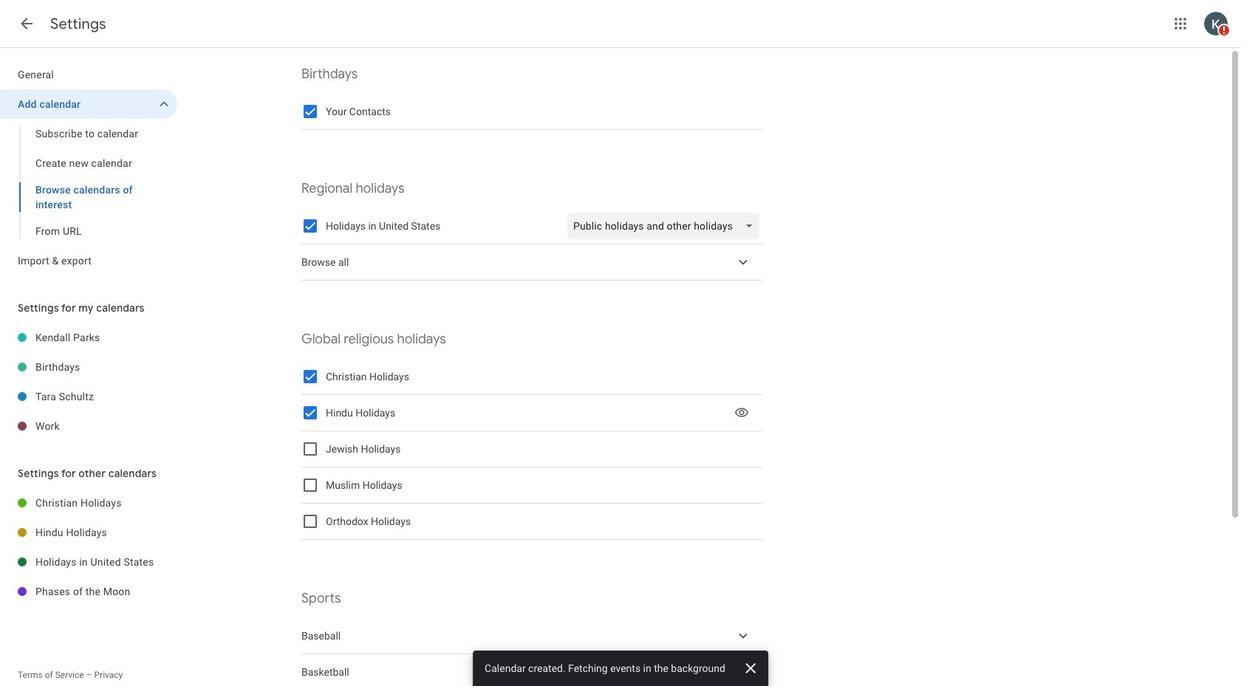 Task type: describe. For each thing, give the bounding box(es) containing it.
christian holidays tree item
[[0, 489, 177, 518]]

hindu holidays tree item
[[0, 518, 177, 548]]

3 tree from the top
[[0, 489, 177, 607]]

birthdays tree item
[[0, 353, 177, 382]]

go back image
[[18, 15, 35, 33]]

phases of the moon tree item
[[0, 577, 177, 607]]

1 tree from the top
[[0, 60, 177, 276]]



Task type: locate. For each thing, give the bounding box(es) containing it.
add calendar tree item
[[0, 89, 177, 119]]

2 tree from the top
[[0, 323, 177, 441]]

2 tree item from the top
[[302, 619, 763, 655]]

tree
[[0, 60, 177, 276], [0, 323, 177, 441], [0, 489, 177, 607]]

group
[[0, 119, 177, 246]]

0 vertical spatial tree item
[[302, 245, 763, 281]]

kendall parks tree item
[[0, 323, 177, 353]]

work tree item
[[0, 412, 177, 441]]

1 vertical spatial tree item
[[302, 619, 763, 655]]

1 tree item from the top
[[302, 245, 763, 281]]

tree item
[[302, 245, 763, 281], [302, 619, 763, 655]]

None field
[[568, 213, 766, 239]]

tara schultz tree item
[[0, 382, 177, 412]]

heading
[[50, 15, 106, 33]]

2 vertical spatial tree
[[0, 489, 177, 607]]

holidays in united states tree item
[[0, 548, 177, 577]]

0 vertical spatial tree
[[0, 60, 177, 276]]

1 vertical spatial tree
[[0, 323, 177, 441]]



Task type: vqa. For each thing, say whether or not it's contained in the screenshot.
1 element
no



